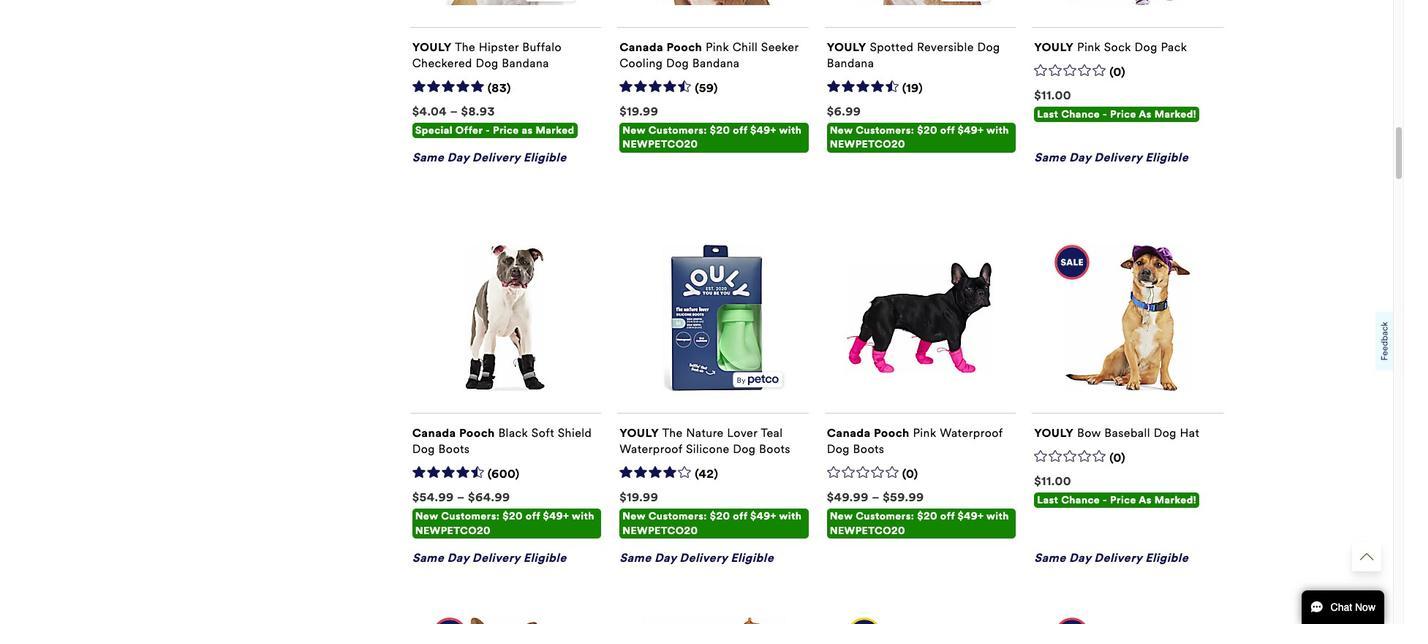 Task type: describe. For each thing, give the bounding box(es) containing it.
dog inside black soft shield dog boots
[[412, 443, 435, 457]]

$49.99 – $59.99 new customers: $20 off $49+ with newpetco20
[[827, 491, 1009, 537]]

pink waterproof dog boots
[[827, 427, 1003, 457]]

same day delivery eligible for the hipster buffalo checkered dog bandana
[[412, 151, 567, 165]]

dog inside the nature lover teal waterproof silicone dog boots
[[733, 443, 756, 457]]

teal
[[761, 427, 783, 441]]

with inside $6.99 new customers: $20 off $49+ with newpetco20
[[987, 124, 1009, 137]]

eligible for bow baseball dog hat
[[1146, 551, 1189, 565]]

chance for bow
[[1061, 495, 1100, 507]]

day for bow baseball dog hat
[[1069, 551, 1091, 565]]

off inside $49.99 – $59.99 new customers: $20 off $49+ with newpetco20
[[940, 511, 955, 523]]

youly for the hipster buffalo checkered dog bandana
[[412, 40, 452, 54]]

delivery for the hipster buffalo checkered dog bandana
[[472, 151, 520, 165]]

pink for waterproof
[[913, 427, 937, 441]]

eligible for black soft shield dog boots
[[524, 551, 567, 565]]

youly for the nature lover teal waterproof silicone dog boots
[[620, 427, 659, 441]]

$20 inside $54.99 – $64.99 new customers: $20 off $49+ with newpetco20
[[503, 511, 523, 523]]

0 reviews element for sock
[[1110, 65, 1126, 80]]

chill
[[733, 40, 758, 54]]

the nature lover teal waterproof silicone dog boots
[[620, 427, 791, 457]]

dog left pack
[[1135, 40, 1158, 54]]

day for black soft shield dog boots
[[447, 551, 469, 565]]

customers: down 59 reviews "element"
[[649, 124, 707, 137]]

canada for boots
[[827, 427, 871, 441]]

chance for pink
[[1061, 108, 1100, 121]]

boots inside the nature lover teal waterproof silicone dog boots
[[759, 443, 791, 457]]

$49+ inside $49.99 – $59.99 new customers: $20 off $49+ with newpetco20
[[958, 511, 984, 523]]

(0) for baseball
[[1110, 452, 1126, 465]]

price for pink waterproof dog boots
[[1110, 495, 1137, 507]]

(83)
[[488, 81, 511, 95]]

silicone
[[686, 443, 730, 457]]

2 $19.99 new customers: $20 off $49+ with newpetco20 from the top
[[620, 491, 802, 537]]

$64.99
[[468, 491, 510, 505]]

pack
[[1161, 40, 1187, 54]]

pink for chill
[[706, 40, 729, 54]]

new inside $6.99 new customers: $20 off $49+ with newpetco20
[[830, 124, 853, 137]]

new inside $54.99 – $64.99 new customers: $20 off $49+ with newpetco20
[[415, 511, 438, 523]]

$6.99 new customers: $20 off $49+ with newpetco20
[[827, 105, 1009, 151]]

spotted reversible dog bandana
[[827, 40, 1000, 70]]

$20 down 42 reviews 'element'
[[710, 511, 730, 523]]

from $49.99 up to $59.99 element
[[827, 491, 924, 505]]

youly for spotted reversible dog bandana
[[827, 40, 867, 54]]

$4.04
[[412, 105, 447, 118]]

customers: inside $49.99 – $59.99 new customers: $20 off $49+ with newpetco20
[[856, 511, 915, 523]]

shield
[[558, 427, 592, 441]]

same day delivery eligible for pink sock dog pack
[[1034, 151, 1189, 165]]

offer
[[456, 124, 483, 137]]

$59.99
[[883, 491, 924, 505]]

price inside $4.04 – $8.93 special offer - price as marked
[[493, 124, 519, 137]]

canada for cooling
[[620, 40, 664, 54]]

eligible for the nature lover teal waterproof silicone dog boots
[[731, 551, 774, 565]]

(0) for sock
[[1110, 65, 1126, 79]]

1 $19.99 from the top
[[620, 105, 659, 118]]

2 horizontal spatial canada pooch
[[827, 427, 910, 441]]

boots inside pink waterproof dog boots
[[853, 443, 885, 457]]

$49+ inside $54.99 – $64.99 new customers: $20 off $49+ with newpetco20
[[543, 511, 569, 523]]

bandana inside spotted reversible dog bandana
[[827, 56, 874, 70]]

19 reviews element
[[902, 81, 923, 97]]

– for $54.99
[[457, 491, 465, 505]]

$20 down 59 reviews "element"
[[710, 124, 730, 137]]

marked
[[536, 124, 575, 137]]

same day delivery eligible for bow baseball dog hat
[[1034, 551, 1189, 565]]

delivery for black soft shield dog boots
[[472, 551, 520, 565]]

$20 inside $49.99 – $59.99 new customers: $20 off $49+ with newpetco20
[[917, 511, 938, 523]]

boots inside black soft shield dog boots
[[439, 443, 470, 457]]

– for $4.04
[[450, 105, 458, 118]]

eligible for pink sock dog pack
[[1146, 151, 1189, 165]]

dog inside pink chill seeker cooling dog bandana
[[666, 56, 689, 70]]

– inside $49.99 – $59.99 new customers: $20 off $49+ with newpetco20
[[872, 491, 880, 505]]

soft
[[532, 427, 555, 441]]

delivery for the nature lover teal waterproof silicone dog boots
[[680, 551, 728, 565]]

black
[[498, 427, 528, 441]]

youly pink sock dog pack
[[1034, 40, 1187, 54]]

youly left bow
[[1034, 427, 1074, 441]]

canada pooch for dog
[[620, 40, 702, 54]]

nature
[[686, 427, 724, 441]]

$4.04 – $8.93 special offer - price as marked
[[412, 105, 575, 137]]

hipster
[[479, 40, 519, 54]]

$49.99
[[827, 491, 869, 505]]

styled arrow button link
[[1352, 543, 1382, 572]]

bandana for hipster
[[502, 56, 549, 70]]

pooch for boots
[[459, 427, 495, 441]]

checkered
[[412, 56, 472, 70]]

2 horizontal spatial pooch
[[874, 427, 910, 441]]

2 vertical spatial 0 reviews element
[[902, 468, 919, 483]]

as
[[522, 124, 533, 137]]

- inside $4.04 – $8.93 special offer - price as marked
[[486, 124, 490, 137]]

83 reviews element
[[488, 81, 511, 97]]

same day delivery eligible for black soft shield dog boots
[[412, 551, 567, 565]]

$6.99
[[827, 105, 861, 118]]



Task type: vqa. For each thing, say whether or not it's contained in the screenshot.
2/3/24.
no



Task type: locate. For each thing, give the bounding box(es) containing it.
42 reviews element
[[695, 468, 719, 483]]

0 horizontal spatial boots
[[439, 443, 470, 457]]

marked! for hat
[[1155, 495, 1197, 507]]

hat
[[1180, 427, 1200, 441]]

–
[[450, 105, 458, 118], [457, 491, 465, 505], [872, 491, 880, 505]]

2 bandana from the left
[[693, 56, 740, 70]]

0 vertical spatial $11.00 last chance - price as marked!
[[1034, 88, 1197, 121]]

0 horizontal spatial pooch
[[459, 427, 495, 441]]

dog left hat at bottom right
[[1154, 427, 1177, 441]]

1 vertical spatial last
[[1037, 495, 1059, 507]]

same day delivery eligible for the nature lover teal waterproof silicone dog boots
[[620, 551, 774, 565]]

day
[[447, 151, 469, 165], [1069, 151, 1091, 165], [447, 551, 469, 565], [655, 551, 677, 565], [1069, 551, 1091, 565]]

waterproof inside the nature lover teal waterproof silicone dog boots
[[620, 443, 683, 457]]

1 horizontal spatial boots
[[759, 443, 791, 457]]

dog inside pink waterproof dog boots
[[827, 443, 850, 457]]

canada pooch
[[620, 40, 702, 54], [412, 427, 495, 441], [827, 427, 910, 441]]

canada pooch up 'cooling'
[[620, 40, 702, 54]]

pink chill seeker cooling dog bandana
[[620, 40, 799, 70]]

1 vertical spatial 0 reviews element
[[1110, 452, 1126, 467]]

2 $11.00 last chance - price as marked! from the top
[[1034, 475, 1197, 507]]

new inside $49.99 – $59.99 new customers: $20 off $49+ with newpetco20
[[830, 511, 853, 523]]

last for youly pink sock dog pack
[[1037, 108, 1059, 121]]

marked! down hat at bottom right
[[1155, 495, 1197, 507]]

-
[[1103, 108, 1108, 121], [486, 124, 490, 137], [1103, 495, 1108, 507]]

1 boots from the left
[[439, 443, 470, 457]]

canada for dog
[[412, 427, 456, 441]]

customers: down from $49.99 up to $59.99 element on the right of the page
[[856, 511, 915, 523]]

sock
[[1104, 40, 1132, 54]]

with
[[779, 124, 802, 137], [987, 124, 1009, 137], [572, 511, 595, 523], [779, 511, 802, 523], [987, 511, 1009, 523]]

dog up $49.99
[[827, 443, 850, 457]]

pink left chill
[[706, 40, 729, 54]]

1 vertical spatial price
[[493, 124, 519, 137]]

1 $19.99 new customers: $20 off $49+ with newpetco20 from the top
[[620, 105, 802, 151]]

bandana inside pink chill seeker cooling dog bandana
[[693, 56, 740, 70]]

newpetco20 down 59 reviews "element"
[[623, 138, 698, 151]]

dog
[[978, 40, 1000, 54], [1135, 40, 1158, 54], [476, 56, 499, 70], [666, 56, 689, 70], [1154, 427, 1177, 441], [412, 443, 435, 457], [733, 443, 756, 457], [827, 443, 850, 457]]

pink inside pink chill seeker cooling dog bandana
[[706, 40, 729, 54]]

as for sock
[[1139, 108, 1152, 121]]

newpetco20 down 42 reviews 'element'
[[623, 525, 698, 537]]

baseball
[[1105, 427, 1151, 441]]

2 $19.99 from the top
[[620, 491, 659, 505]]

(0) down the sock
[[1110, 65, 1126, 79]]

$20 down $64.99
[[503, 511, 523, 523]]

delivery for bow baseball dog hat
[[1094, 551, 1143, 565]]

1 $11.00 from the top
[[1034, 88, 1072, 102]]

- down youly pink sock dog pack
[[1103, 108, 1108, 121]]

$49+ inside $6.99 new customers: $20 off $49+ with newpetco20
[[958, 124, 984, 137]]

1 horizontal spatial bandana
[[693, 56, 740, 70]]

1 vertical spatial $11.00 last chance - price as marked!
[[1034, 475, 1197, 507]]

dog inside the hipster buffalo checkered dog bandana
[[476, 56, 499, 70]]

lover
[[727, 427, 758, 441]]

eligible
[[524, 151, 567, 165], [1146, 151, 1189, 165], [524, 551, 567, 565], [731, 551, 774, 565], [1146, 551, 1189, 565]]

canada up $54.99
[[412, 427, 456, 441]]

dog down lover
[[733, 443, 756, 457]]

boots up from $49.99 up to $59.99 element on the right of the page
[[853, 443, 885, 457]]

bandana down spotted
[[827, 56, 874, 70]]

pooch up (59)
[[667, 40, 702, 54]]

0 reviews element for baseball
[[1110, 452, 1126, 467]]

newpetco20
[[623, 138, 698, 151], [830, 138, 906, 151], [415, 525, 491, 537], [623, 525, 698, 537], [830, 525, 906, 537]]

newpetco20 down from $54.99 up to $64.99 element at the left
[[415, 525, 491, 537]]

bandana down buffalo at the left of the page
[[502, 56, 549, 70]]

0 vertical spatial as
[[1139, 108, 1152, 121]]

canada up $49.99
[[827, 427, 871, 441]]

with inside $49.99 – $59.99 new customers: $20 off $49+ with newpetco20
[[987, 511, 1009, 523]]

$11.00 for youly pink sock dog pack
[[1034, 88, 1072, 102]]

(19)
[[902, 81, 923, 95]]

youly bow baseball dog hat
[[1034, 427, 1200, 441]]

(42)
[[695, 468, 719, 482]]

1 vertical spatial $11.00
[[1034, 475, 1072, 489]]

$49+
[[750, 124, 777, 137], [958, 124, 984, 137], [543, 511, 569, 523], [750, 511, 777, 523], [958, 511, 984, 523]]

0 vertical spatial last
[[1037, 108, 1059, 121]]

special
[[415, 124, 453, 137]]

1 horizontal spatial canada pooch
[[620, 40, 702, 54]]

3 boots from the left
[[853, 443, 885, 457]]

(0) up $59.99
[[902, 468, 919, 482]]

1 vertical spatial -
[[486, 124, 490, 137]]

- for the nature lover teal waterproof silicone dog boots
[[1103, 495, 1108, 507]]

$11.00 last chance - price as marked! for sock
[[1034, 88, 1197, 121]]

buffalo
[[522, 40, 562, 54]]

spotted
[[870, 40, 914, 54]]

new
[[623, 124, 646, 137], [830, 124, 853, 137], [415, 511, 438, 523], [623, 511, 646, 523], [830, 511, 853, 523]]

youly up checkered
[[412, 40, 452, 54]]

same for black soft shield dog boots
[[412, 551, 444, 565]]

from $54.99 up to $64.99 element
[[412, 491, 510, 505]]

customers: inside $54.99 – $64.99 new customers: $20 off $49+ with newpetco20
[[441, 511, 500, 523]]

pooch for dog
[[667, 40, 702, 54]]

the inside the nature lover teal waterproof silicone dog boots
[[662, 427, 683, 441]]

59 reviews element
[[695, 81, 718, 97]]

1 bandana from the left
[[502, 56, 549, 70]]

waterproof
[[940, 427, 1003, 441], [620, 443, 683, 457]]

same
[[412, 151, 444, 165], [1034, 151, 1066, 165], [412, 551, 444, 565], [620, 551, 652, 565], [1034, 551, 1066, 565]]

0 horizontal spatial canada
[[412, 427, 456, 441]]

$20
[[710, 124, 730, 137], [917, 124, 938, 137], [503, 511, 523, 523], [710, 511, 730, 523], [917, 511, 938, 523]]

customers: down from $54.99 up to $64.99 element at the left
[[441, 511, 500, 523]]

bandana for chill
[[693, 56, 740, 70]]

last
[[1037, 108, 1059, 121], [1037, 495, 1059, 507]]

price down the sock
[[1110, 108, 1137, 121]]

canada up 'cooling'
[[620, 40, 664, 54]]

$11.00
[[1034, 88, 1072, 102], [1034, 475, 1072, 489]]

– left $8.93
[[450, 105, 458, 118]]

last for youly bow baseball dog hat
[[1037, 495, 1059, 507]]

eligible for the hipster buffalo checkered dog bandana
[[524, 151, 567, 165]]

boots down teal
[[759, 443, 791, 457]]

$54.99 – $64.99 new customers: $20 off $49+ with newpetco20
[[412, 491, 595, 537]]

the
[[455, 40, 475, 54], [662, 427, 683, 441]]

canada pooch left black
[[412, 427, 495, 441]]

dog right 'cooling'
[[666, 56, 689, 70]]

dog inside spotted reversible dog bandana
[[978, 40, 1000, 54]]

$19.99 new customers: $20 off $49+ with newpetco20
[[620, 105, 802, 151], [620, 491, 802, 537]]

the hipster buffalo checkered dog bandana
[[412, 40, 562, 70]]

the for dog
[[455, 40, 475, 54]]

2 marked! from the top
[[1155, 495, 1197, 507]]

off inside $6.99 new customers: $20 off $49+ with newpetco20
[[940, 124, 955, 137]]

2 as from the top
[[1139, 495, 1152, 507]]

the up checkered
[[455, 40, 475, 54]]

canada
[[620, 40, 664, 54], [412, 427, 456, 441], [827, 427, 871, 441]]

dog right reversible
[[978, 40, 1000, 54]]

from $4.04 up to $8.93 element
[[412, 105, 495, 118]]

0 vertical spatial (0)
[[1110, 65, 1126, 79]]

reversible
[[917, 40, 974, 54]]

2 boots from the left
[[759, 443, 791, 457]]

price left as
[[493, 124, 519, 137]]

with inside $54.99 – $64.99 new customers: $20 off $49+ with newpetco20
[[572, 511, 595, 523]]

2 horizontal spatial bandana
[[827, 56, 874, 70]]

pink
[[706, 40, 729, 54], [1077, 40, 1101, 54], [913, 427, 937, 441]]

1 vertical spatial $19.99
[[620, 491, 659, 505]]

0 vertical spatial marked!
[[1155, 108, 1197, 121]]

1 last from the top
[[1037, 108, 1059, 121]]

canada pooch for boots
[[412, 427, 495, 441]]

same day delivery eligible
[[412, 151, 567, 165], [1034, 151, 1189, 165], [412, 551, 567, 565], [620, 551, 774, 565], [1034, 551, 1189, 565]]

marked! for pack
[[1155, 108, 1197, 121]]

marked!
[[1155, 108, 1197, 121], [1155, 495, 1197, 507]]

as for baseball
[[1139, 495, 1152, 507]]

$8.93
[[461, 105, 495, 118]]

day for pink sock dog pack
[[1069, 151, 1091, 165]]

the left nature
[[662, 427, 683, 441]]

pink left the sock
[[1077, 40, 1101, 54]]

1 vertical spatial $19.99 new customers: $20 off $49+ with newpetco20
[[620, 491, 802, 537]]

– inside $54.99 – $64.99 new customers: $20 off $49+ with newpetco20
[[457, 491, 465, 505]]

scroll to top image
[[1361, 551, 1374, 564]]

0 vertical spatial 0 reviews element
[[1110, 65, 1126, 80]]

1 vertical spatial chance
[[1061, 495, 1100, 507]]

1 vertical spatial the
[[662, 427, 683, 441]]

– left $59.99
[[872, 491, 880, 505]]

0 vertical spatial $19.99 new customers: $20 off $49+ with newpetco20
[[620, 105, 802, 151]]

newpetco20 inside $54.99 – $64.99 new customers: $20 off $49+ with newpetco20
[[415, 525, 491, 537]]

- down 'youly bow baseball dog hat'
[[1103, 495, 1108, 507]]

2 horizontal spatial boots
[[853, 443, 885, 457]]

bandana inside the hipster buffalo checkered dog bandana
[[502, 56, 549, 70]]

$11.00 last chance - price as marked! down 'youly bow baseball dog hat'
[[1034, 475, 1197, 507]]

$19.99 new customers: $20 off $49+ with newpetco20 down 59 reviews "element"
[[620, 105, 802, 151]]

0 reviews element
[[1110, 65, 1126, 80], [1110, 452, 1126, 467], [902, 468, 919, 483]]

– right $54.99
[[457, 491, 465, 505]]

2 last from the top
[[1037, 495, 1059, 507]]

same for bow baseball dog hat
[[1034, 551, 1066, 565]]

pink up $59.99
[[913, 427, 937, 441]]

1 horizontal spatial pooch
[[667, 40, 702, 54]]

boots
[[439, 443, 470, 457], [759, 443, 791, 457], [853, 443, 885, 457]]

0 horizontal spatial pink
[[706, 40, 729, 54]]

customers: inside $6.99 new customers: $20 off $49+ with newpetco20
[[856, 124, 915, 137]]

off
[[733, 124, 748, 137], [940, 124, 955, 137], [526, 511, 540, 523], [733, 511, 748, 523], [940, 511, 955, 523]]

$11.00 last chance - price as marked!
[[1034, 88, 1197, 121], [1034, 475, 1197, 507]]

newpetco20 inside $6.99 new customers: $20 off $49+ with newpetco20
[[830, 138, 906, 151]]

bandana up (59)
[[693, 56, 740, 70]]

1 horizontal spatial canada
[[620, 40, 664, 54]]

youly left spotted
[[827, 40, 867, 54]]

1 vertical spatial (0)
[[1110, 452, 1126, 465]]

0 horizontal spatial the
[[455, 40, 475, 54]]

2 $11.00 from the top
[[1034, 475, 1072, 489]]

$11.00 for youly bow baseball dog hat
[[1034, 475, 1072, 489]]

delivery
[[472, 151, 520, 165], [1094, 151, 1143, 165], [472, 551, 520, 565], [680, 551, 728, 565], [1094, 551, 1143, 565]]

1 vertical spatial waterproof
[[620, 443, 683, 457]]

canada pooch up from $49.99 up to $59.99 element on the right of the page
[[827, 427, 910, 441]]

(59)
[[695, 81, 718, 95]]

customers: down 42 reviews 'element'
[[649, 511, 707, 523]]

waterproof inside pink waterproof dog boots
[[940, 427, 1003, 441]]

day for the hipster buffalo checkered dog bandana
[[447, 151, 469, 165]]

$19.99
[[620, 105, 659, 118], [620, 491, 659, 505]]

$11.00 last chance - price as marked! down the sock
[[1034, 88, 1197, 121]]

0 reviews element down the sock
[[1110, 65, 1126, 80]]

2 vertical spatial -
[[1103, 495, 1108, 507]]

delivery for pink sock dog pack
[[1094, 151, 1143, 165]]

$20 inside $6.99 new customers: $20 off $49+ with newpetco20
[[917, 124, 938, 137]]

2 horizontal spatial pink
[[1077, 40, 1101, 54]]

pooch
[[667, 40, 702, 54], [459, 427, 495, 441], [874, 427, 910, 441]]

the inside the hipster buffalo checkered dog bandana
[[455, 40, 475, 54]]

- for pink chill seeker cooling dog bandana
[[1103, 108, 1108, 121]]

newpetco20 down from $49.99 up to $59.99 element on the right of the page
[[830, 525, 906, 537]]

1 horizontal spatial waterproof
[[940, 427, 1003, 441]]

(0) down 'youly bow baseball dog hat'
[[1110, 452, 1126, 465]]

marked! down pack
[[1155, 108, 1197, 121]]

newpetco20 down $6.99
[[830, 138, 906, 151]]

1 $11.00 last chance - price as marked! from the top
[[1034, 88, 1197, 121]]

0 reviews element down 'youly bow baseball dog hat'
[[1110, 452, 1126, 467]]

youly left the sock
[[1034, 40, 1074, 54]]

– inside $4.04 – $8.93 special offer - price as marked
[[450, 105, 458, 118]]

bandana
[[502, 56, 549, 70], [693, 56, 740, 70], [827, 56, 874, 70]]

customers:
[[649, 124, 707, 137], [856, 124, 915, 137], [441, 511, 500, 523], [649, 511, 707, 523], [856, 511, 915, 523]]

0 vertical spatial the
[[455, 40, 475, 54]]

bow
[[1077, 427, 1101, 441]]

0 reviews element up $59.99
[[902, 468, 919, 483]]

1 as from the top
[[1139, 108, 1152, 121]]

3 bandana from the left
[[827, 56, 874, 70]]

youly
[[412, 40, 452, 54], [827, 40, 867, 54], [1034, 40, 1074, 54], [620, 427, 659, 441], [1034, 427, 1074, 441]]

1 horizontal spatial pink
[[913, 427, 937, 441]]

1 vertical spatial as
[[1139, 495, 1152, 507]]

day for the nature lover teal waterproof silicone dog boots
[[655, 551, 677, 565]]

0 horizontal spatial bandana
[[502, 56, 549, 70]]

$11.00 last chance - price as marked! for baseball
[[1034, 475, 1197, 507]]

1 vertical spatial marked!
[[1155, 495, 1197, 507]]

2 horizontal spatial canada
[[827, 427, 871, 441]]

2 vertical spatial price
[[1110, 495, 1137, 507]]

same for the hipster buffalo checkered dog bandana
[[412, 151, 444, 165]]

the for waterproof
[[662, 427, 683, 441]]

$20 down $59.99
[[917, 511, 938, 523]]

black soft shield dog boots
[[412, 427, 592, 457]]

price down 'baseball'
[[1110, 495, 1137, 507]]

- right "offer" on the top of the page
[[486, 124, 490, 137]]

seeker
[[761, 40, 799, 54]]

pooch left black
[[459, 427, 495, 441]]

0 vertical spatial waterproof
[[940, 427, 1003, 441]]

chance
[[1061, 108, 1100, 121], [1061, 495, 1100, 507]]

(600)
[[488, 468, 520, 482]]

0 horizontal spatial waterproof
[[620, 443, 683, 457]]

0 vertical spatial $11.00
[[1034, 88, 1072, 102]]

2 vertical spatial (0)
[[902, 468, 919, 482]]

boots up from $54.99 up to $64.99 element at the left
[[439, 443, 470, 457]]

(0)
[[1110, 65, 1126, 79], [1110, 452, 1126, 465], [902, 468, 919, 482]]

price
[[1110, 108, 1137, 121], [493, 124, 519, 137], [1110, 495, 1137, 507]]

$20 down 19 reviews element
[[917, 124, 938, 137]]

as
[[1139, 108, 1152, 121], [1139, 495, 1152, 507]]

pink inside pink waterproof dog boots
[[913, 427, 937, 441]]

0 vertical spatial $19.99
[[620, 105, 659, 118]]

dog down hipster
[[476, 56, 499, 70]]

$54.99
[[412, 491, 454, 505]]

0 vertical spatial price
[[1110, 108, 1137, 121]]

0 vertical spatial chance
[[1061, 108, 1100, 121]]

same for the nature lover teal waterproof silicone dog boots
[[620, 551, 652, 565]]

dog up $54.99
[[412, 443, 435, 457]]

0 horizontal spatial canada pooch
[[412, 427, 495, 441]]

same for pink sock dog pack
[[1034, 151, 1066, 165]]

pooch up $59.99
[[874, 427, 910, 441]]

1 chance from the top
[[1061, 108, 1100, 121]]

off inside $54.99 – $64.99 new customers: $20 off $49+ with newpetco20
[[526, 511, 540, 523]]

customers: down $6.99
[[856, 124, 915, 137]]

$19.99 new customers: $20 off $49+ with newpetco20 down 42 reviews 'element'
[[620, 491, 802, 537]]

2 chance from the top
[[1061, 495, 1100, 507]]

1 marked! from the top
[[1155, 108, 1197, 121]]

1 horizontal spatial the
[[662, 427, 683, 441]]

price for spotted reversible dog bandana
[[1110, 108, 1137, 121]]

600 reviews element
[[488, 468, 520, 483]]

youly right shield
[[620, 427, 659, 441]]

cooling
[[620, 56, 663, 70]]

0 vertical spatial -
[[1103, 108, 1108, 121]]

newpetco20 inside $49.99 – $59.99 new customers: $20 off $49+ with newpetco20
[[830, 525, 906, 537]]



